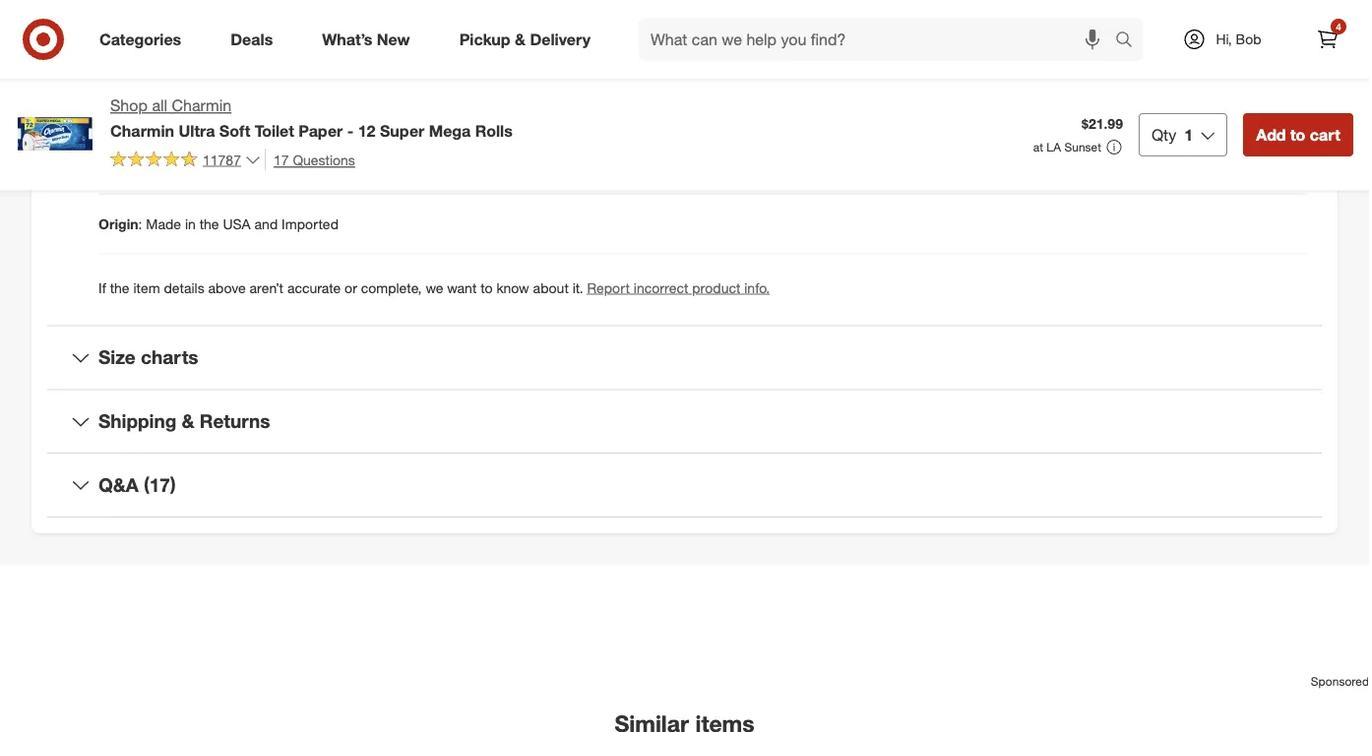 Task type: describe. For each thing, give the bounding box(es) containing it.
or
[[345, 279, 357, 296]]

image of charmin ultra soft toilet paper - 12 super mega rolls image
[[16, 95, 95, 173]]

sponsored
[[1311, 674, 1370, 689]]

17 questions
[[274, 151, 355, 168]]

tcin
[[98, 35, 131, 52]]

categories
[[99, 30, 181, 49]]

above
[[208, 279, 246, 296]]

size charts
[[98, 346, 198, 369]]

hi, bob
[[1216, 31, 1262, 48]]

ultra
[[179, 121, 215, 140]]

add to cart button
[[1244, 113, 1354, 156]]

030772082522
[[136, 95, 228, 112]]

11787 link
[[110, 149, 261, 173]]

pickup & delivery
[[459, 30, 591, 49]]

new
[[377, 30, 410, 49]]

questions
[[293, 151, 355, 168]]

0 horizontal spatial the
[[110, 279, 130, 296]]

product
[[692, 279, 741, 296]]

deals
[[231, 30, 273, 49]]

size
[[98, 346, 136, 369]]

what's
[[322, 30, 373, 49]]

what's new
[[322, 30, 410, 49]]

$21.99
[[1082, 115, 1123, 132]]

all
[[152, 96, 167, 115]]

4
[[1336, 20, 1342, 32]]

super
[[380, 121, 425, 140]]

sponsored region
[[0, 597, 1370, 733]]

0297
[[286, 155, 317, 172]]

aren't
[[250, 279, 284, 296]]

& for pickup
[[515, 30, 526, 49]]

item
[[133, 279, 160, 296]]

size charts button
[[47, 327, 1322, 389]]

incorrect
[[634, 279, 689, 296]]

made
[[146, 215, 181, 232]]

if
[[98, 279, 106, 296]]

returns
[[200, 410, 270, 433]]

report incorrect product info. button
[[587, 278, 770, 298]]

info.
[[745, 279, 770, 296]]

search button
[[1107, 18, 1154, 65]]

shop all charmin charmin ultra soft toilet paper - 12 super mega rolls
[[110, 96, 513, 140]]

06-
[[266, 155, 286, 172]]

number
[[131, 155, 184, 172]]

what's new link
[[305, 18, 435, 61]]

& for shipping
[[182, 410, 195, 433]]

0 vertical spatial charmin
[[172, 96, 232, 115]]

details
[[164, 279, 204, 296]]

upc
[[98, 95, 128, 112]]

qty
[[1152, 125, 1177, 144]]

we
[[426, 279, 443, 296]]

add to cart
[[1257, 125, 1341, 144]]

shipping & returns
[[98, 410, 270, 433]]

it.
[[573, 279, 584, 296]]

q&a (17) button
[[47, 454, 1322, 517]]

4 link
[[1307, 18, 1350, 61]]

report
[[587, 279, 630, 296]]



Task type: locate. For each thing, give the bounding box(es) containing it.
1 vertical spatial the
[[110, 279, 130, 296]]

usa
[[223, 215, 251, 232]]

the right in
[[200, 215, 219, 232]]

origin
[[98, 215, 138, 232]]

deals link
[[214, 18, 298, 61]]

accurate
[[287, 279, 341, 296]]

charts
[[141, 346, 198, 369]]

item
[[98, 155, 128, 172]]

origin : made in the usa and imported
[[98, 215, 339, 232]]

charmin
[[172, 96, 232, 115], [110, 121, 174, 140]]

11787
[[203, 151, 241, 168]]

: for 52238648
[[131, 35, 135, 52]]

search
[[1107, 32, 1154, 51]]

to right want
[[481, 279, 493, 296]]

0 horizontal spatial to
[[481, 279, 493, 296]]

17 questions link
[[265, 149, 355, 171]]

1 vertical spatial to
[[481, 279, 493, 296]]

1
[[1185, 125, 1193, 144]]

shipping
[[98, 410, 177, 433]]

12
[[358, 121, 376, 140]]

1 horizontal spatial to
[[1291, 125, 1306, 144]]

paper
[[299, 121, 343, 140]]

1 vertical spatial charmin
[[110, 121, 174, 140]]

tcin : 52238648
[[98, 35, 200, 52]]

17
[[274, 151, 289, 168]]

& right pickup
[[515, 30, 526, 49]]

: for made
[[138, 215, 142, 232]]

to
[[1291, 125, 1306, 144], [481, 279, 493, 296]]

at
[[1034, 140, 1044, 154]]

the right if
[[110, 279, 130, 296]]

toilet
[[255, 121, 294, 140]]

What can we help you find? suggestions appear below search field
[[639, 18, 1120, 61]]

shipping & returns button
[[47, 390, 1322, 453]]

qty 1
[[1152, 125, 1193, 144]]

253-
[[237, 155, 266, 172]]

: for 030772082522
[[128, 95, 132, 112]]

q&a
[[98, 474, 139, 496]]

soft
[[219, 121, 250, 140]]

if the item details above aren't accurate or complete, we want to know about it. report incorrect product info.
[[98, 279, 770, 296]]

to inside button
[[1291, 125, 1306, 144]]

imported
[[282, 215, 339, 232]]

pickup
[[459, 30, 511, 49]]

1 horizontal spatial the
[[200, 215, 219, 232]]

& left returns
[[182, 410, 195, 433]]

&
[[515, 30, 526, 49], [182, 410, 195, 433]]

& inside dropdown button
[[182, 410, 195, 433]]

and
[[255, 215, 278, 232]]

shop
[[110, 96, 148, 115]]

0 vertical spatial to
[[1291, 125, 1306, 144]]

know
[[497, 279, 529, 296]]

1 horizontal spatial &
[[515, 30, 526, 49]]

: left made
[[138, 215, 142, 232]]

want
[[447, 279, 477, 296]]

52238648
[[139, 35, 200, 52]]

0 vertical spatial &
[[515, 30, 526, 49]]

rolls
[[475, 121, 513, 140]]

la
[[1047, 140, 1061, 154]]

: left 52238648
[[131, 35, 135, 52]]

sunset
[[1065, 140, 1102, 154]]

at la sunset
[[1034, 140, 1102, 154]]

(17)
[[144, 474, 176, 496]]

q&a (17)
[[98, 474, 176, 496]]

add
[[1257, 125, 1286, 144]]

(dpci)
[[188, 155, 230, 172]]

hi,
[[1216, 31, 1232, 48]]

charmin down shop
[[110, 121, 174, 140]]

upc : 030772082522
[[98, 95, 228, 112]]

1 vertical spatial &
[[182, 410, 195, 433]]

complete,
[[361, 279, 422, 296]]

to right add
[[1291, 125, 1306, 144]]

: left the 253-
[[230, 155, 233, 172]]

delivery
[[530, 30, 591, 49]]

cart
[[1310, 125, 1341, 144]]

0 vertical spatial the
[[200, 215, 219, 232]]

mega
[[429, 121, 471, 140]]

in
[[185, 215, 196, 232]]

0 horizontal spatial &
[[182, 410, 195, 433]]

item number (dpci) : 253-06-0297
[[98, 155, 317, 172]]

about
[[533, 279, 569, 296]]

: left all
[[128, 95, 132, 112]]

the
[[200, 215, 219, 232], [110, 279, 130, 296]]

pickup & delivery link
[[443, 18, 615, 61]]

charmin up ultra
[[172, 96, 232, 115]]

-
[[347, 121, 354, 140]]

bob
[[1236, 31, 1262, 48]]

categories link
[[83, 18, 206, 61]]



Task type: vqa. For each thing, say whether or not it's contained in the screenshot.
'Included'
no



